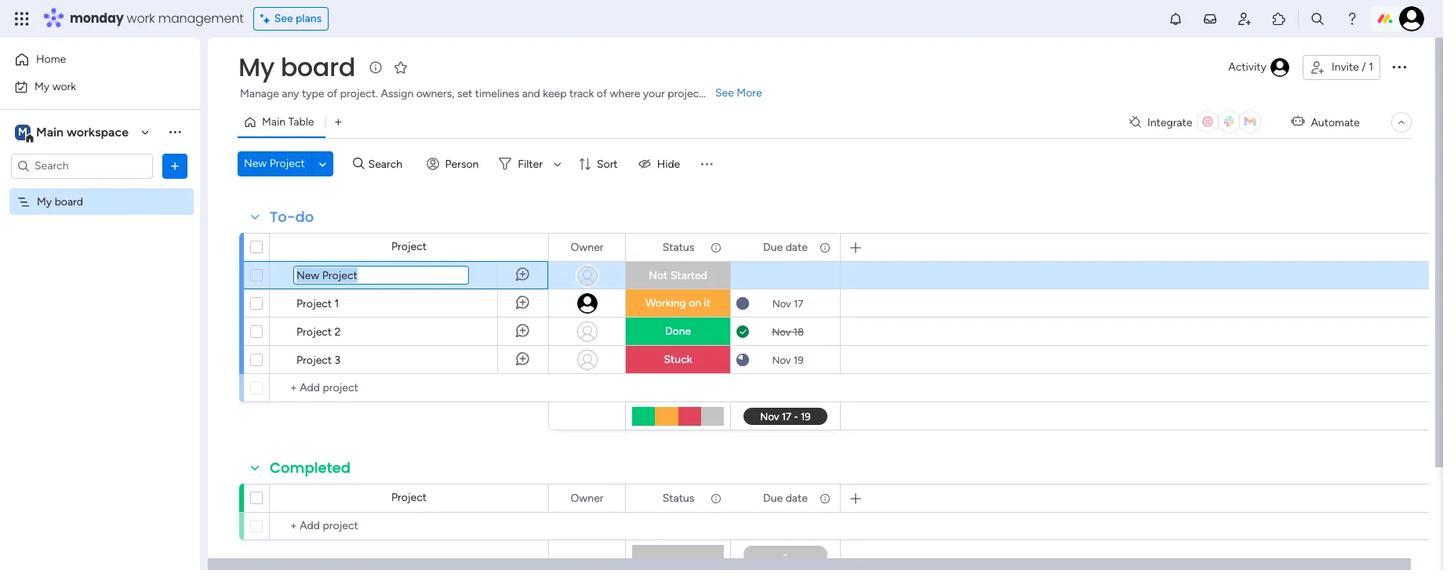 Task type: describe. For each thing, give the bounding box(es) containing it.
status for completed
[[663, 491, 694, 505]]

see plans
[[274, 12, 322, 25]]

nov 17
[[772, 298, 804, 309]]

filter button
[[493, 151, 567, 176]]

my work
[[35, 80, 76, 93]]

project
[[668, 87, 703, 100]]

nov 18
[[772, 326, 804, 338]]

v2 done deadline image
[[737, 324, 749, 339]]

hide
[[657, 157, 680, 171]]

new project button
[[238, 151, 311, 176]]

inbox image
[[1202, 11, 1218, 27]]

autopilot image
[[1291, 112, 1305, 132]]

activity button
[[1222, 55, 1297, 80]]

arrow down image
[[548, 155, 567, 173]]

more
[[737, 86, 762, 100]]

2 date from the top
[[786, 491, 808, 505]]

3 nov from the top
[[772, 354, 791, 366]]

do
[[295, 207, 314, 227]]

add view image
[[335, 116, 342, 128]]

2 due date field from the top
[[759, 490, 812, 507]]

main for main table
[[262, 115, 286, 129]]

to-do
[[270, 207, 314, 227]]

1 date from the top
[[786, 240, 808, 254]]

work for monday
[[127, 9, 155, 27]]

manage
[[240, 87, 279, 100]]

my work button
[[9, 74, 169, 99]]

Completed field
[[266, 458, 355, 478]]

collapse board header image
[[1395, 116, 1408, 129]]

invite / 1 button
[[1303, 55, 1381, 80]]

monday work management
[[70, 9, 244, 27]]

not started
[[649, 269, 707, 282]]

invite members image
[[1237, 11, 1253, 27]]

v2 search image
[[353, 155, 364, 173]]

18
[[793, 326, 804, 338]]

main table button
[[238, 110, 326, 135]]

work for my
[[52, 80, 76, 93]]

3
[[335, 354, 341, 367]]

status field for completed
[[659, 490, 698, 507]]

type
[[302, 87, 324, 100]]

jacob simon image
[[1399, 6, 1424, 31]]

1 owner field from the top
[[567, 239, 608, 256]]

1 horizontal spatial options image
[[1390, 57, 1409, 76]]

it
[[704, 297, 711, 310]]

1 of from the left
[[327, 87, 337, 100]]

board inside my board list box
[[55, 195, 83, 208]]

new project
[[244, 157, 305, 170]]

/
[[1362, 60, 1366, 74]]

1 vertical spatial options image
[[167, 158, 183, 174]]

search everything image
[[1310, 11, 1326, 27]]

project 1
[[297, 297, 339, 311]]

m
[[18, 125, 27, 138]]

my up manage
[[238, 49, 274, 85]]

due date for 1st due date "field" from the top of the page
[[763, 240, 808, 254]]

workspace image
[[15, 124, 31, 141]]

add to favorites image
[[393, 59, 409, 75]]

nov for 1
[[772, 298, 791, 309]]

1 owner from the top
[[571, 240, 604, 254]]

my board inside list box
[[37, 195, 83, 208]]

on
[[689, 297, 701, 310]]

menu image
[[699, 156, 715, 172]]

My board field
[[235, 49, 359, 85]]

dapulse integrations image
[[1129, 116, 1141, 128]]

see for see plans
[[274, 12, 293, 25]]

working on it
[[645, 297, 711, 310]]

integrate
[[1148, 116, 1193, 129]]

2 owner from the top
[[571, 491, 604, 505]]

and
[[522, 87, 540, 100]]

automate
[[1311, 116, 1360, 129]]

home
[[36, 53, 66, 66]]

my inside list box
[[37, 195, 52, 208]]

management
[[158, 9, 244, 27]]

due date for first due date "field" from the bottom
[[763, 491, 808, 505]]

not
[[649, 269, 668, 282]]

Search in workspace field
[[33, 157, 131, 175]]

see more link
[[714, 85, 764, 101]]

2 of from the left
[[597, 87, 607, 100]]

2
[[335, 326, 341, 339]]

owners,
[[416, 87, 455, 100]]

my board list box
[[0, 185, 200, 427]]

nov for 2
[[772, 326, 791, 338]]

any
[[282, 87, 299, 100]]



Task type: vqa. For each thing, say whether or not it's contained in the screenshot.
remove from favorites Icon
no



Task type: locate. For each thing, give the bounding box(es) containing it.
nov left 18
[[772, 326, 791, 338]]

0 vertical spatial due date
[[763, 240, 808, 254]]

my board
[[238, 49, 355, 85], [37, 195, 83, 208]]

column information image
[[819, 241, 831, 254], [710, 492, 722, 505], [819, 492, 831, 505]]

1 vertical spatial due
[[763, 491, 783, 505]]

workspace selection element
[[15, 123, 131, 143]]

0 vertical spatial work
[[127, 9, 155, 27]]

status field for to-do
[[659, 239, 698, 256]]

started
[[671, 269, 707, 282]]

set
[[457, 87, 472, 100]]

options image right /
[[1390, 57, 1409, 76]]

home button
[[9, 47, 169, 72]]

notifications image
[[1168, 11, 1184, 27]]

1 status from the top
[[663, 240, 694, 254]]

1 horizontal spatial my board
[[238, 49, 355, 85]]

person button
[[420, 151, 488, 176]]

1 vertical spatial my board
[[37, 195, 83, 208]]

main table
[[262, 115, 314, 129]]

0 horizontal spatial main
[[36, 124, 64, 139]]

invite / 1
[[1332, 60, 1373, 74]]

activity
[[1229, 60, 1267, 74]]

option
[[0, 187, 200, 191]]

0 vertical spatial status
[[663, 240, 694, 254]]

1
[[1369, 60, 1373, 74], [335, 297, 339, 311]]

work down home
[[52, 80, 76, 93]]

0 vertical spatial due date field
[[759, 239, 812, 256]]

filter
[[518, 157, 543, 171]]

1 vertical spatial due date
[[763, 491, 808, 505]]

sort
[[597, 157, 618, 171]]

0 horizontal spatial board
[[55, 195, 83, 208]]

0 vertical spatial see
[[274, 12, 293, 25]]

board up type
[[281, 49, 355, 85]]

2 due date from the top
[[763, 491, 808, 505]]

where
[[610, 87, 640, 100]]

0 vertical spatial due
[[763, 240, 783, 254]]

working
[[645, 297, 686, 310]]

Status field
[[659, 239, 698, 256], [659, 490, 698, 507]]

my down home
[[35, 80, 50, 93]]

manage any type of project. assign owners, set timelines and keep track of where your project stands.
[[240, 87, 741, 100]]

sort button
[[572, 151, 627, 176]]

monday
[[70, 9, 124, 27]]

of right type
[[327, 87, 337, 100]]

my down search in workspace field
[[37, 195, 52, 208]]

To-do field
[[266, 207, 318, 227]]

1 horizontal spatial work
[[127, 9, 155, 27]]

1 vertical spatial 1
[[335, 297, 339, 311]]

my inside button
[[35, 80, 50, 93]]

date
[[786, 240, 808, 254], [786, 491, 808, 505]]

2 vertical spatial nov
[[772, 354, 791, 366]]

to-
[[270, 207, 295, 227]]

track
[[569, 87, 594, 100]]

0 vertical spatial date
[[786, 240, 808, 254]]

0 horizontal spatial see
[[274, 12, 293, 25]]

board down search in workspace field
[[55, 195, 83, 208]]

workspace
[[67, 124, 129, 139]]

1 right /
[[1369, 60, 1373, 74]]

invite
[[1332, 60, 1359, 74]]

+ Add project text field
[[278, 517, 541, 536]]

0 horizontal spatial options image
[[167, 158, 183, 174]]

0 horizontal spatial of
[[327, 87, 337, 100]]

nov 19
[[772, 354, 804, 366]]

assign
[[381, 87, 414, 100]]

see
[[274, 12, 293, 25], [715, 86, 734, 100]]

project.
[[340, 87, 378, 100]]

completed
[[270, 458, 351, 478]]

main for main workspace
[[36, 124, 64, 139]]

see left plans
[[274, 12, 293, 25]]

due date
[[763, 240, 808, 254], [763, 491, 808, 505]]

1 horizontal spatial main
[[262, 115, 286, 129]]

None field
[[294, 267, 468, 284]]

1 inside button
[[1369, 60, 1373, 74]]

board
[[281, 49, 355, 85], [55, 195, 83, 208]]

main workspace
[[36, 124, 129, 139]]

see for see more
[[715, 86, 734, 100]]

1 vertical spatial board
[[55, 195, 83, 208]]

0 horizontal spatial work
[[52, 80, 76, 93]]

0 vertical spatial options image
[[1390, 57, 1409, 76]]

0 horizontal spatial my board
[[37, 195, 83, 208]]

1 due from the top
[[763, 240, 783, 254]]

1 horizontal spatial 1
[[1369, 60, 1373, 74]]

nov
[[772, 298, 791, 309], [772, 326, 791, 338], [772, 354, 791, 366]]

plans
[[296, 12, 322, 25]]

1 status field from the top
[[659, 239, 698, 256]]

nov left 17
[[772, 298, 791, 309]]

0 vertical spatial owner field
[[567, 239, 608, 256]]

1 vertical spatial work
[[52, 80, 76, 93]]

Search field
[[364, 153, 411, 175]]

main
[[262, 115, 286, 129], [36, 124, 64, 139]]

work right monday on the left of the page
[[127, 9, 155, 27]]

work
[[127, 9, 155, 27], [52, 80, 76, 93]]

my board up any
[[238, 49, 355, 85]]

select product image
[[14, 11, 30, 27]]

due
[[763, 240, 783, 254], [763, 491, 783, 505]]

your
[[643, 87, 665, 100]]

1 horizontal spatial board
[[281, 49, 355, 85]]

my
[[238, 49, 274, 85], [35, 80, 50, 93], [37, 195, 52, 208]]

of right track
[[597, 87, 607, 100]]

1 due date field from the top
[[759, 239, 812, 256]]

show board description image
[[366, 60, 385, 75]]

2 owner field from the top
[[567, 490, 608, 507]]

0 vertical spatial status field
[[659, 239, 698, 256]]

2 status from the top
[[663, 491, 694, 505]]

17
[[794, 298, 804, 309]]

1 due date from the top
[[763, 240, 808, 254]]

1 vertical spatial see
[[715, 86, 734, 100]]

1 vertical spatial date
[[786, 491, 808, 505]]

2 due from the top
[[763, 491, 783, 505]]

status
[[663, 240, 694, 254], [663, 491, 694, 505]]

stuck
[[664, 353, 692, 366]]

0 vertical spatial nov
[[772, 298, 791, 309]]

help image
[[1344, 11, 1360, 27]]

hide button
[[632, 151, 690, 176]]

stands.
[[706, 87, 741, 100]]

project 3
[[297, 354, 341, 367]]

main right workspace icon
[[36, 124, 64, 139]]

main left table
[[262, 115, 286, 129]]

main inside button
[[262, 115, 286, 129]]

1 vertical spatial owner field
[[567, 490, 608, 507]]

timelines
[[475, 87, 519, 100]]

my board down search in workspace field
[[37, 195, 83, 208]]

see plans button
[[253, 7, 329, 31]]

2 status field from the top
[[659, 490, 698, 507]]

0 vertical spatial board
[[281, 49, 355, 85]]

keep
[[543, 87, 567, 100]]

1 vertical spatial status field
[[659, 490, 698, 507]]

see inside button
[[274, 12, 293, 25]]

project 2
[[297, 326, 341, 339]]

project inside new project button
[[270, 157, 305, 170]]

person
[[445, 157, 479, 171]]

new
[[244, 157, 267, 170]]

project
[[270, 157, 305, 170], [391, 240, 427, 253], [297, 297, 332, 311], [297, 326, 332, 339], [297, 354, 332, 367], [391, 491, 427, 504]]

+ Add project text field
[[278, 379, 541, 398]]

1 vertical spatial nov
[[772, 326, 791, 338]]

0 horizontal spatial 1
[[335, 297, 339, 311]]

apps image
[[1272, 11, 1287, 27]]

0 vertical spatial 1
[[1369, 60, 1373, 74]]

column information image
[[710, 241, 722, 254]]

nov left 19
[[772, 354, 791, 366]]

workspace options image
[[167, 124, 183, 140]]

1 nov from the top
[[772, 298, 791, 309]]

options image
[[1390, 57, 1409, 76], [167, 158, 183, 174]]

options image down the workspace options icon
[[167, 158, 183, 174]]

angle down image
[[319, 158, 326, 170]]

Due date field
[[759, 239, 812, 256], [759, 490, 812, 507]]

19
[[794, 354, 804, 366]]

table
[[288, 115, 314, 129]]

status for to-do
[[663, 240, 694, 254]]

done
[[665, 325, 691, 338]]

of
[[327, 87, 337, 100], [597, 87, 607, 100]]

Owner field
[[567, 239, 608, 256], [567, 490, 608, 507]]

1 vertical spatial status
[[663, 491, 694, 505]]

0 vertical spatial owner
[[571, 240, 604, 254]]

2 nov from the top
[[772, 326, 791, 338]]

1 vertical spatial owner
[[571, 491, 604, 505]]

1 horizontal spatial of
[[597, 87, 607, 100]]

1 up 2
[[335, 297, 339, 311]]

main inside workspace selection element
[[36, 124, 64, 139]]

owner
[[571, 240, 604, 254], [571, 491, 604, 505]]

see more
[[715, 86, 762, 100]]

0 vertical spatial my board
[[238, 49, 355, 85]]

work inside button
[[52, 80, 76, 93]]

1 vertical spatial due date field
[[759, 490, 812, 507]]

1 horizontal spatial see
[[715, 86, 734, 100]]

see left more
[[715, 86, 734, 100]]



